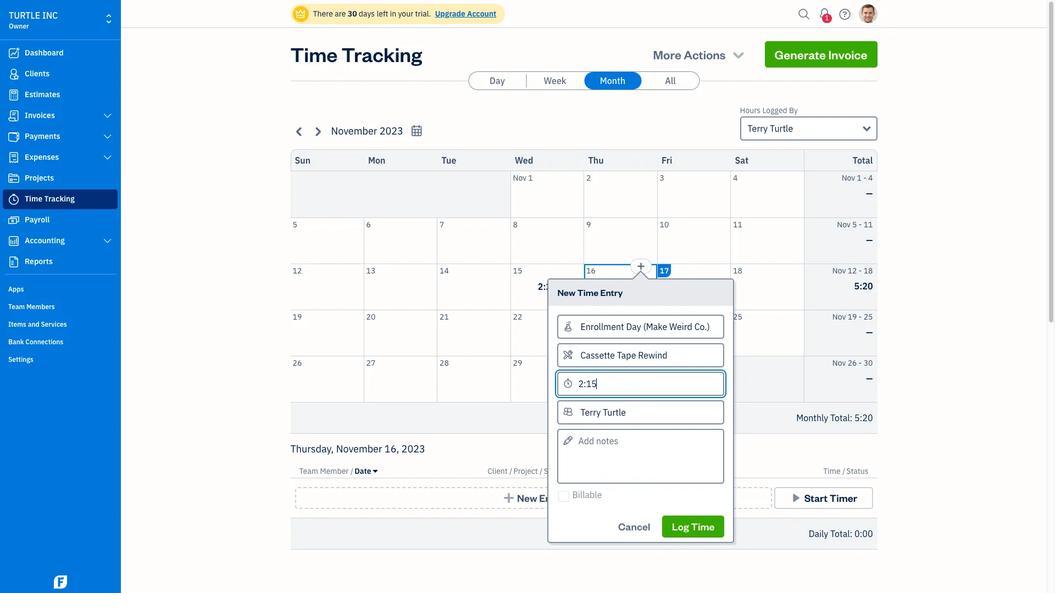 Task type: locate. For each thing, give the bounding box(es) containing it.
1 26 from the left
[[293, 358, 302, 368]]

5 inside button
[[293, 220, 297, 229]]

choose a date image
[[410, 125, 423, 137]]

- inside nov 26 - 30 —
[[859, 358, 862, 368]]

2 19 from the left
[[848, 312, 857, 322]]

26 inside nov 26 - 30 —
[[848, 358, 857, 368]]

client / project / service
[[488, 467, 569, 476]]

5:20 inside nov 12 - 18 5:20
[[854, 281, 873, 292]]

1 horizontal spatial 25
[[864, 312, 873, 322]]

time tracking down projects 'link' at the left top of the page
[[25, 194, 75, 204]]

0 horizontal spatial tracking
[[44, 194, 75, 204]]

1 vertical spatial chevron large down image
[[103, 132, 113, 141]]

1 vertical spatial new
[[517, 492, 537, 505]]

2
[[586, 173, 591, 183]]

tracking down projects 'link' at the left top of the page
[[44, 194, 75, 204]]

18 inside "button"
[[733, 266, 742, 276]]

1 horizontal spatial 18
[[864, 266, 873, 276]]

18 down 'nov 5 - 11 —'
[[864, 266, 873, 276]]

1 horizontal spatial new
[[558, 287, 576, 298]]

time tracking down days
[[290, 41, 422, 67]]

26 down "nov 19 - 25 —"
[[848, 358, 857, 368]]

1 inside 'dropdown button'
[[825, 14, 829, 22]]

25 inside "nov 19 - 25 —"
[[864, 312, 873, 322]]

26
[[293, 358, 302, 368], [848, 358, 857, 368]]

— for nov 26 - 30 —
[[866, 373, 873, 384]]

1 horizontal spatial 1
[[825, 14, 829, 22]]

more actions button
[[643, 41, 756, 68]]

day
[[490, 75, 505, 86]]

30 inside button
[[586, 358, 596, 368]]

18 inside nov 12 - 18 5:20
[[864, 266, 873, 276]]

time tracking
[[290, 41, 422, 67], [25, 194, 75, 204]]

nov down nov 1 - 4 —
[[837, 220, 851, 229]]

3 chevron large down image from the top
[[103, 237, 113, 246]]

hours logged by
[[740, 106, 798, 115]]

— inside "nov 19 - 25 —"
[[866, 327, 873, 338]]

30 down 23 button
[[586, 358, 596, 368]]

time right the log
[[691, 521, 715, 533]]

apps
[[8, 285, 24, 293]]

1 18 from the left
[[733, 266, 742, 276]]

— inside nov 1 - 4 —
[[866, 188, 873, 199]]

12 button
[[290, 264, 364, 310]]

team down thursday,
[[299, 467, 318, 476]]

1 up 'nov 5 - 11 —'
[[857, 173, 862, 183]]

status link
[[847, 467, 869, 476]]

2 18 from the left
[[864, 266, 873, 276]]

2 horizontal spatial 30
[[864, 358, 873, 368]]

items and services link
[[3, 316, 118, 332]]

18 down "11" button
[[733, 266, 742, 276]]

payroll link
[[3, 210, 118, 230]]

30
[[348, 9, 357, 19], [586, 358, 596, 368], [864, 358, 873, 368]]

1 horizontal spatial 5
[[852, 220, 857, 229]]

start timer button
[[774, 487, 873, 509]]

total right daily
[[830, 529, 850, 540]]

1 11 from the left
[[733, 220, 742, 229]]

0 horizontal spatial 25
[[733, 312, 742, 322]]

1 5 from the left
[[293, 220, 297, 229]]

nov inside nov 1 button
[[513, 173, 527, 183]]

0 vertical spatial time tracking
[[290, 41, 422, 67]]

0 horizontal spatial new
[[517, 492, 537, 505]]

12
[[293, 266, 302, 276], [848, 266, 857, 276]]

— up nov 26 - 30 —
[[866, 327, 873, 338]]

0 horizontal spatial 5
[[293, 220, 297, 229]]

nov inside 'nov 5 - 11 —'
[[837, 220, 851, 229]]

Add notes text field
[[558, 429, 725, 484]]

inc
[[42, 10, 58, 21]]

1 vertical spatial 2023
[[402, 443, 425, 456]]

nov down wed
[[513, 173, 527, 183]]

1 12 from the left
[[293, 266, 302, 276]]

- inside "nov 19 - 25 —"
[[859, 312, 862, 322]]

1 horizontal spatial 26
[[848, 358, 857, 368]]

1 vertical spatial time tracking
[[25, 194, 75, 204]]

terry turtle
[[748, 123, 793, 134]]

chevron large down image for invoices
[[103, 112, 113, 120]]

time inside main element
[[25, 194, 42, 204]]

12 inside nov 12 - 18 5:20
[[848, 266, 857, 276]]

29 button
[[511, 356, 584, 402]]

24
[[660, 312, 669, 322]]

time inside button
[[691, 521, 715, 533]]

2 5 from the left
[[852, 220, 857, 229]]

Add a team member text field
[[559, 401, 723, 423]]

0 horizontal spatial entry
[[539, 492, 564, 505]]

november up date
[[336, 443, 382, 456]]

settings
[[8, 356, 33, 364]]

1 down wed
[[528, 173, 533, 183]]

chart image
[[7, 236, 20, 247]]

— inside nov 26 - 30 —
[[866, 373, 873, 384]]

tracking down left
[[342, 41, 422, 67]]

2 — from the top
[[866, 234, 873, 245]]

nov down nov 12 - 18 5:20
[[833, 312, 846, 322]]

2 26 from the left
[[848, 358, 857, 368]]

date
[[355, 467, 371, 476]]

nov inside nov 12 - 18 5:20
[[833, 266, 846, 276]]

24 button
[[658, 310, 730, 356]]

: right monthly
[[850, 413, 853, 424]]

0 vertical spatial new
[[558, 287, 576, 298]]

10
[[660, 220, 669, 229]]

1 horizontal spatial 11
[[864, 220, 873, 229]]

/ right client at the bottom left of the page
[[509, 467, 512, 476]]

1 vertical spatial entry
[[539, 492, 564, 505]]

1 4 from the left
[[733, 173, 738, 183]]

2 horizontal spatial 1
[[857, 173, 862, 183]]

your
[[398, 9, 413, 19]]

3
[[660, 173, 664, 183]]

16
[[586, 266, 596, 276]]

2 25 from the left
[[864, 312, 873, 322]]

items and services
[[8, 320, 67, 329]]

nov down 'nov 5 - 11 —'
[[833, 266, 846, 276]]

team members link
[[3, 298, 118, 315]]

nov 1 button
[[511, 171, 584, 217]]

12 down 'nov 5 - 11 —'
[[848, 266, 857, 276]]

0 vertical spatial november
[[331, 125, 377, 137]]

projects link
[[3, 169, 118, 189]]

money image
[[7, 215, 20, 226]]

add a time entry image
[[637, 260, 645, 273]]

new
[[558, 287, 576, 298], [517, 492, 537, 505]]

- for nov 12 - 18 5:20
[[859, 266, 862, 276]]

total for monthly total
[[830, 413, 850, 424]]

main element
[[0, 0, 148, 594]]

team for team member /
[[299, 467, 318, 476]]

team down the apps
[[8, 303, 25, 311]]

cancel button
[[608, 516, 660, 538]]

1 left go to help icon
[[825, 14, 829, 22]]

turtle
[[9, 10, 40, 21]]

0 horizontal spatial 19
[[293, 312, 302, 322]]

logged
[[763, 106, 787, 115]]

chevron large down image for accounting
[[103, 237, 113, 246]]

fri
[[662, 155, 672, 166]]

26 down 19 button
[[293, 358, 302, 368]]

time right timer icon
[[25, 194, 42, 204]]

team
[[8, 303, 25, 311], [299, 467, 318, 476]]

month link
[[584, 72, 641, 90]]

30 down "nov 19 - 25 —"
[[864, 358, 873, 368]]

2 11 from the left
[[864, 220, 873, 229]]

0 horizontal spatial 12
[[293, 266, 302, 276]]

3 — from the top
[[866, 327, 873, 338]]

5:20 up "nov 19 - 25 —"
[[854, 281, 873, 292]]

—
[[866, 188, 873, 199], [866, 234, 873, 245], [866, 327, 873, 338], [866, 373, 873, 384]]

estimate image
[[7, 90, 20, 101]]

/ left date
[[351, 467, 353, 476]]

— up nov 12 - 18 5:20
[[866, 234, 873, 245]]

1 vertical spatial total
[[830, 413, 850, 424]]

1 horizontal spatial 4
[[868, 173, 873, 183]]

plus image
[[503, 493, 515, 504]]

19 inside button
[[293, 312, 302, 322]]

payments link
[[3, 127, 118, 147]]

bank connections link
[[3, 334, 118, 350]]

2 12 from the left
[[848, 266, 857, 276]]

25 down 18 "button" at the right
[[733, 312, 742, 322]]

nov for nov 12 - 18 5:20
[[833, 266, 846, 276]]

1 vertical spatial :
[[850, 529, 853, 540]]

0 horizontal spatial 1
[[528, 173, 533, 183]]

0 horizontal spatial 26
[[293, 358, 302, 368]]

26 button
[[290, 356, 364, 402]]

1 horizontal spatial 30
[[586, 358, 596, 368]]

12 inside button
[[293, 266, 302, 276]]

1 19 from the left
[[293, 312, 302, 322]]

services
[[41, 320, 67, 329]]

0 horizontal spatial 11
[[733, 220, 742, 229]]

nov inside "nov 19 - 25 —"
[[833, 312, 846, 322]]

- for nov 5 - 11 —
[[859, 220, 862, 229]]

generate
[[775, 47, 826, 62]]

invoice image
[[7, 110, 20, 121]]

status
[[847, 467, 869, 476]]

7
[[440, 220, 444, 229]]

1 — from the top
[[866, 188, 873, 199]]

nov up 'nov 5 - 11 —'
[[842, 173, 855, 183]]

: for monthly total
[[850, 413, 853, 424]]

1 inside button
[[528, 173, 533, 183]]

4 inside nov 1 - 4 —
[[868, 173, 873, 183]]

25 down nov 12 - 18 5:20
[[864, 312, 873, 322]]

— up 'nov 5 - 11 —'
[[866, 188, 873, 199]]

go to help image
[[836, 6, 854, 22]]

nov inside nov 26 - 30 —
[[833, 358, 846, 368]]

1 horizontal spatial 19
[[848, 312, 857, 322]]

11 down nov 1 - 4 —
[[864, 220, 873, 229]]

nov down "nov 19 - 25 —"
[[833, 358, 846, 368]]

new inside new entry button
[[517, 492, 537, 505]]

: left 0:00
[[850, 529, 853, 540]]

0 horizontal spatial time tracking
[[25, 194, 75, 204]]

5:20 down nov 26 - 30 —
[[855, 413, 873, 424]]

4 button
[[731, 171, 804, 217]]

cancel
[[618, 521, 650, 533]]

nov inside nov 1 - 4 —
[[842, 173, 855, 183]]

- inside 'nov 5 - 11 —'
[[859, 220, 862, 229]]

in
[[390, 9, 396, 19]]

chevron large down image
[[103, 112, 113, 120], [103, 132, 113, 141], [103, 237, 113, 246]]

1 horizontal spatial 12
[[848, 266, 857, 276]]

0 horizontal spatial 18
[[733, 266, 742, 276]]

12 down the 5 button
[[293, 266, 302, 276]]

1 vertical spatial november
[[336, 443, 382, 456]]

november right next month 'icon'
[[331, 125, 377, 137]]

- inside nov 1 - 4 —
[[863, 173, 867, 183]]

30 right the are at the left
[[348, 9, 357, 19]]

new right plus image
[[517, 492, 537, 505]]

chevrondown image
[[731, 47, 746, 62]]

2 : from the top
[[850, 529, 853, 540]]

2023 right 16,
[[402, 443, 425, 456]]

/ left service
[[540, 467, 543, 476]]

invoices
[[25, 110, 55, 120]]

3 button
[[658, 171, 730, 217]]

0 vertical spatial chevron large down image
[[103, 112, 113, 120]]

0 vertical spatial total
[[853, 155, 873, 166]]

0 vertical spatial tracking
[[342, 41, 422, 67]]

0 horizontal spatial 4
[[733, 173, 738, 183]]

0 vertical spatial 5:20
[[854, 281, 873, 292]]

1 vertical spatial 5:20
[[855, 413, 873, 424]]

2 vertical spatial total
[[830, 529, 850, 540]]

— up monthly total : 5:20
[[866, 373, 873, 384]]

0 vertical spatial :
[[850, 413, 853, 424]]

11 inside button
[[733, 220, 742, 229]]

1 25 from the left
[[733, 312, 742, 322]]

1 vertical spatial team
[[299, 467, 318, 476]]

1 horizontal spatial team
[[299, 467, 318, 476]]

clients link
[[3, 64, 118, 84]]

— for nov 1 - 4 —
[[866, 188, 873, 199]]

more
[[653, 47, 681, 62]]

new right 2:20 in the right of the page
[[558, 287, 576, 298]]

time / status
[[823, 467, 869, 476]]

1 chevron large down image from the top
[[103, 112, 113, 120]]

apps link
[[3, 281, 118, 297]]

22
[[513, 312, 522, 322]]

tue
[[442, 155, 456, 166]]

5 inside 'nov 5 - 11 —'
[[852, 220, 857, 229]]

19 down 12 button
[[293, 312, 302, 322]]

0 horizontal spatial team
[[8, 303, 25, 311]]

client image
[[7, 69, 20, 80]]

reports
[[25, 257, 53, 267]]

team inside main element
[[8, 303, 25, 311]]

0 vertical spatial team
[[8, 303, 25, 311]]

4 / from the left
[[842, 467, 845, 476]]

19 down nov 12 - 18 5:20
[[848, 312, 857, 322]]

0 vertical spatial entry
[[600, 287, 623, 298]]

2 4 from the left
[[868, 173, 873, 183]]

total up nov 1 - 4 —
[[853, 155, 873, 166]]

7 button
[[437, 218, 510, 264]]

1 inside nov 1 - 4 —
[[857, 173, 862, 183]]

4 — from the top
[[866, 373, 873, 384]]

3 / from the left
[[540, 467, 543, 476]]

by
[[789, 106, 798, 115]]

total right monthly
[[830, 413, 850, 424]]

thursday, november 16, 2023
[[290, 443, 425, 456]]

1 vertical spatial tracking
[[44, 194, 75, 204]]

start timer
[[804, 492, 857, 505]]

-
[[863, 173, 867, 183], [859, 220, 862, 229], [859, 266, 862, 276], [859, 312, 862, 322], [859, 358, 862, 368]]

11 down 4 button at the top of page
[[733, 220, 742, 229]]

— inside 'nov 5 - 11 —'
[[866, 234, 873, 245]]

5
[[293, 220, 297, 229], [852, 220, 857, 229]]

:
[[850, 413, 853, 424], [850, 529, 853, 540]]

new entry
[[517, 492, 564, 505]]

chevron large down image inside payments link
[[103, 132, 113, 141]]

19 inside "nov 19 - 25 —"
[[848, 312, 857, 322]]

there
[[313, 9, 333, 19]]

thu
[[588, 155, 604, 166]]

2023 left choose a date image
[[380, 125, 403, 137]]

team member /
[[299, 467, 353, 476]]

1 : from the top
[[850, 413, 853, 424]]

- inside nov 12 - 18 5:20
[[859, 266, 862, 276]]

2 vertical spatial chevron large down image
[[103, 237, 113, 246]]

week link
[[526, 72, 584, 90]]

/ left status
[[842, 467, 845, 476]]

next month image
[[311, 125, 324, 138]]

caretdown image
[[373, 467, 378, 476]]

connections
[[25, 338, 63, 346]]

2 chevron large down image from the top
[[103, 132, 113, 141]]



Task type: vqa. For each thing, say whether or not it's contained in the screenshot.
chevron large down icon inside accounting link
no



Task type: describe. For each thing, give the bounding box(es) containing it.
expenses
[[25, 152, 59, 162]]

- for nov 1 - 4 —
[[863, 173, 867, 183]]

expense image
[[7, 152, 20, 163]]

team members
[[8, 303, 55, 311]]

16 button
[[584, 264, 657, 310]]

payment image
[[7, 131, 20, 142]]

more actions
[[653, 47, 726, 62]]

timer image
[[7, 194, 20, 205]]

29
[[513, 358, 522, 368]]

sun
[[295, 155, 311, 166]]

time tracking inside main element
[[25, 194, 75, 204]]

8
[[513, 220, 518, 229]]

accounting link
[[3, 231, 118, 251]]

projects
[[25, 173, 54, 183]]

nov for nov 26 - 30 —
[[833, 358, 846, 368]]

turtle
[[770, 123, 793, 134]]

nov 5 - 11 —
[[837, 220, 873, 245]]

6 button
[[364, 218, 437, 264]]

previous month image
[[293, 125, 306, 138]]

14
[[440, 266, 449, 276]]

items
[[8, 320, 26, 329]]

1 horizontal spatial entry
[[600, 287, 623, 298]]

nov for nov 1
[[513, 173, 527, 183]]

play image
[[790, 493, 802, 504]]

settings link
[[3, 351, 118, 368]]

days
[[359, 9, 375, 19]]

1 horizontal spatial time tracking
[[290, 41, 422, 67]]

21
[[440, 312, 449, 322]]

13 button
[[364, 264, 437, 310]]

report image
[[7, 257, 20, 268]]

30 button
[[584, 356, 657, 402]]

21 button
[[437, 310, 510, 356]]

actions
[[684, 47, 726, 62]]

trial.
[[415, 9, 431, 19]]

bank
[[8, 338, 24, 346]]

0:00
[[855, 529, 873, 540]]

25 button
[[731, 310, 804, 356]]

members
[[26, 303, 55, 311]]

nov 12 - 18 5:20
[[833, 266, 873, 292]]

— for nov 19 - 25 —
[[866, 327, 873, 338]]

invoice
[[828, 47, 868, 62]]

client
[[488, 467, 508, 476]]

5 button
[[290, 218, 364, 264]]

- for nov 19 - 25 —
[[859, 312, 862, 322]]

payments
[[25, 131, 60, 141]]

clients
[[25, 69, 50, 79]]

: for daily total
[[850, 529, 853, 540]]

dashboard image
[[7, 48, 20, 59]]

monthly
[[796, 413, 828, 424]]

Add a service text field
[[559, 344, 723, 366]]

time link
[[823, 467, 842, 476]]

— for nov 5 - 11 —
[[866, 234, 873, 245]]

nov 1 - 4 —
[[842, 173, 873, 199]]

expenses link
[[3, 148, 118, 168]]

generate invoice button
[[765, 41, 877, 68]]

11 inside 'nov 5 - 11 —'
[[864, 220, 873, 229]]

0 horizontal spatial 30
[[348, 9, 357, 19]]

wed
[[515, 155, 533, 166]]

upgrade
[[435, 9, 465, 19]]

1 for nov 1 - 4 —
[[857, 173, 862, 183]]

account
[[467, 9, 496, 19]]

nov for nov 1 - 4 —
[[842, 173, 855, 183]]

nov 26 - 30 —
[[833, 358, 873, 384]]

3:00
[[685, 281, 703, 292]]

chevron large down image for payments
[[103, 132, 113, 141]]

tracking inside main element
[[44, 194, 75, 204]]

new for new time entry
[[558, 287, 576, 298]]

1 horizontal spatial tracking
[[342, 41, 422, 67]]

6
[[366, 220, 371, 229]]

thursday,
[[290, 443, 334, 456]]

1 / from the left
[[351, 467, 353, 476]]

2 / from the left
[[509, 467, 512, 476]]

sat
[[735, 155, 749, 166]]

1 button
[[816, 3, 833, 25]]

start
[[804, 492, 828, 505]]

are
[[335, 9, 346, 19]]

25 inside button
[[733, 312, 742, 322]]

reports link
[[3, 252, 118, 272]]

time down there on the top of the page
[[290, 41, 338, 67]]

18 button
[[731, 264, 804, 310]]

0 vertical spatial 2023
[[380, 125, 403, 137]]

14 button
[[437, 264, 510, 310]]

search image
[[796, 6, 813, 22]]

8 button
[[511, 218, 584, 264]]

new time entry
[[558, 287, 623, 298]]

freshbooks image
[[52, 576, 69, 589]]

member
[[320, 467, 349, 476]]

entry inside button
[[539, 492, 564, 505]]

time left status
[[823, 467, 841, 476]]

Add a client or project text field
[[559, 316, 723, 338]]

total for daily total
[[830, 529, 850, 540]]

team for team members
[[8, 303, 25, 311]]

time down 16
[[577, 287, 599, 298]]

crown image
[[295, 8, 306, 20]]

accounting
[[25, 236, 65, 246]]

terry turtle button
[[740, 117, 877, 141]]

nov for nov 19 - 25 —
[[833, 312, 846, 322]]

bank connections
[[8, 338, 63, 346]]

9
[[586, 220, 591, 229]]

project link
[[514, 467, 540, 476]]

invoices link
[[3, 106, 118, 126]]

hours
[[740, 106, 761, 115]]

monthly total : 5:20
[[796, 413, 873, 424]]

1 for nov 1
[[528, 173, 533, 183]]

generate invoice
[[775, 47, 868, 62]]

project image
[[7, 173, 20, 184]]

17
[[660, 266, 669, 276]]

- for nov 26 - 30 —
[[859, 358, 862, 368]]

all link
[[642, 72, 699, 90]]

26 inside button
[[293, 358, 302, 368]]

turtle inc owner
[[9, 10, 58, 30]]

new for new entry
[[517, 492, 537, 505]]

28 button
[[437, 356, 510, 402]]

week
[[544, 75, 566, 86]]

4 inside button
[[733, 173, 738, 183]]

month
[[600, 75, 626, 86]]

Duration text field
[[558, 372, 725, 396]]

30 inside nov 26 - 30 —
[[864, 358, 873, 368]]

11 button
[[731, 218, 804, 264]]

timer
[[830, 492, 857, 505]]

dashboard link
[[3, 43, 118, 63]]

chevron large down image
[[103, 153, 113, 162]]

2:20
[[538, 281, 557, 292]]

20
[[366, 312, 376, 322]]

nov for nov 5 - 11 —
[[837, 220, 851, 229]]

terry
[[748, 123, 768, 134]]

23
[[586, 312, 596, 322]]

payroll
[[25, 215, 50, 225]]



